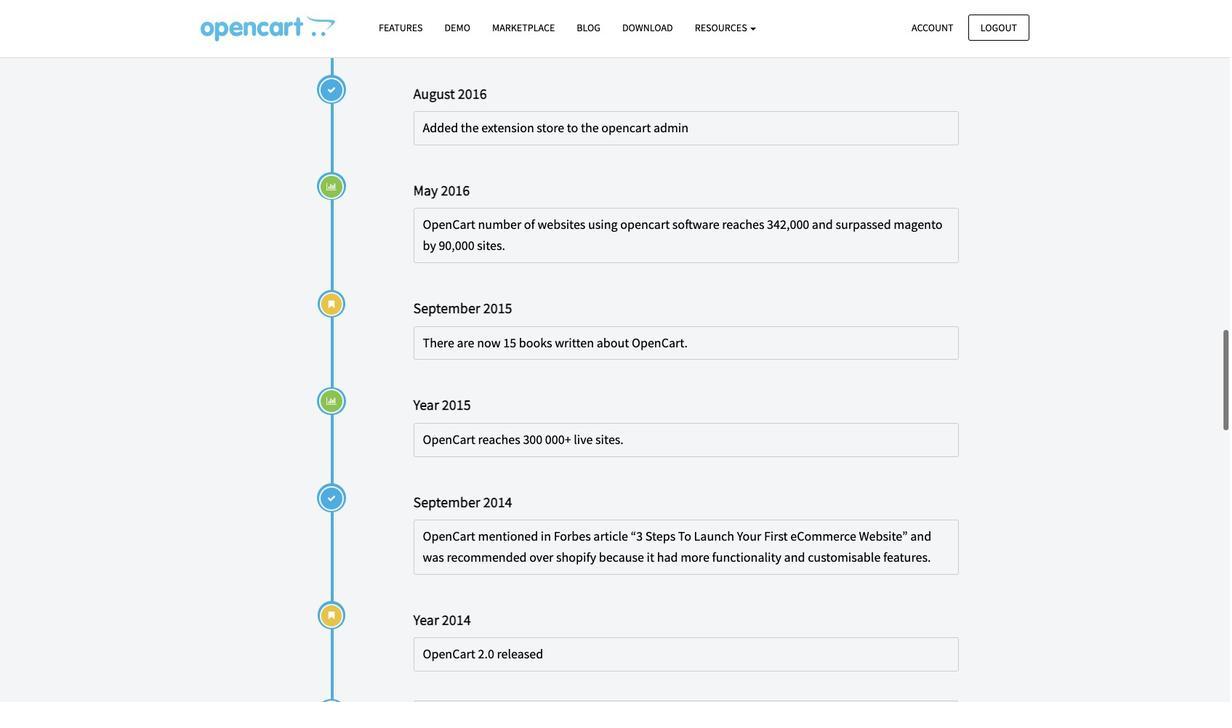 Task type: locate. For each thing, give the bounding box(es) containing it.
more
[[681, 549, 710, 566]]

opencart inside opencart number of websites using opencart software reaches 342,000 and surpassed magento by 90,000 sites.
[[423, 216, 475, 233]]

website"
[[859, 528, 908, 545]]

sites.
[[477, 237, 505, 254], [596, 431, 624, 448]]

0 vertical spatial 2015
[[483, 299, 512, 317]]

1 vertical spatial and
[[911, 528, 932, 545]]

2 opencart from the top
[[423, 431, 475, 448]]

1 vertical spatial 2015
[[442, 396, 471, 414]]

year down the was
[[413, 611, 439, 629]]

blog link
[[566, 15, 611, 41]]

000+
[[545, 431, 571, 448]]

august
[[413, 84, 455, 102]]

to
[[678, 528, 692, 545]]

by
[[423, 237, 436, 254]]

2014 for year 2014
[[442, 611, 471, 629]]

opencart up the was
[[423, 528, 475, 545]]

over
[[529, 549, 554, 566]]

1 september from the top
[[413, 299, 480, 317]]

reaches inside opencart number of websites using opencart software reaches 342,000 and surpassed magento by 90,000 sites.
[[722, 216, 765, 233]]

and right 342,000
[[812, 216, 833, 233]]

opencart down year 2014
[[423, 646, 475, 663]]

article
[[594, 528, 628, 545]]

reaches left 300
[[478, 431, 520, 448]]

and down first
[[784, 549, 805, 566]]

1 horizontal spatial 2015
[[483, 299, 512, 317]]

2014 up the opencart 2.0 released
[[442, 611, 471, 629]]

0 vertical spatial year
[[413, 396, 439, 414]]

download
[[622, 21, 673, 34]]

magento
[[894, 216, 943, 233]]

1 horizontal spatial 2014
[[483, 493, 512, 511]]

0 vertical spatial sites.
[[477, 237, 505, 254]]

0 vertical spatial 2016
[[458, 84, 487, 102]]

surpassed
[[836, 216, 891, 233]]

added
[[423, 119, 458, 136]]

added the extension store to the opencart admin
[[423, 119, 689, 136]]

was
[[423, 549, 444, 566]]

2 horizontal spatial and
[[911, 528, 932, 545]]

and
[[812, 216, 833, 233], [911, 528, 932, 545], [784, 549, 805, 566]]

recommended
[[447, 549, 527, 566]]

year 2014
[[413, 611, 471, 629]]

features.
[[883, 549, 931, 566]]

forbes
[[554, 528, 591, 545]]

september up there
[[413, 299, 480, 317]]

had
[[657, 549, 678, 566]]

august 2016
[[413, 84, 487, 102]]

about
[[597, 334, 629, 351]]

opencart down year 2015 at bottom
[[423, 431, 475, 448]]

1 vertical spatial 2016
[[441, 181, 470, 199]]

year down there
[[413, 396, 439, 414]]

opencart.
[[632, 334, 688, 351]]

90,000
[[439, 237, 475, 254]]

sites. down "number" at the left of page
[[477, 237, 505, 254]]

"3
[[631, 528, 643, 545]]

opencart.com
[[423, 22, 502, 39]]

2014
[[483, 493, 512, 511], [442, 611, 471, 629]]

opencart - company image
[[201, 15, 335, 41]]

opencart for september 2014
[[423, 528, 475, 545]]

2016 right may on the left top
[[441, 181, 470, 199]]

opencart
[[423, 216, 475, 233], [423, 431, 475, 448], [423, 528, 475, 545], [423, 646, 475, 663]]

1 horizontal spatial the
[[581, 119, 599, 136]]

year for year 2014
[[413, 611, 439, 629]]

2015 for year 2015
[[442, 396, 471, 414]]

1 vertical spatial september
[[413, 493, 480, 511]]

opencart inside opencart mentioned in forbes article "3 steps to launch your first ecommerce website" and was recommended over shopify because it had more functionality and customisable features.
[[423, 528, 475, 545]]

0 horizontal spatial sites.
[[477, 237, 505, 254]]

opencart for year 2015
[[423, 431, 475, 448]]

0 horizontal spatial 2015
[[442, 396, 471, 414]]

opencart.com website update
[[423, 22, 589, 39]]

shopify
[[556, 549, 596, 566]]

september up the was
[[413, 493, 480, 511]]

2016 right august
[[458, 84, 487, 102]]

0 vertical spatial reaches
[[722, 216, 765, 233]]

reaches left 342,000
[[722, 216, 765, 233]]

0 vertical spatial september
[[413, 299, 480, 317]]

year
[[413, 396, 439, 414], [413, 611, 439, 629]]

update
[[550, 22, 589, 39]]

opencart left admin
[[602, 119, 651, 136]]

2016
[[458, 84, 487, 102], [441, 181, 470, 199]]

opencart 2.0 released
[[423, 646, 543, 663]]

there
[[423, 334, 454, 351]]

opencart up 90,000
[[423, 216, 475, 233]]

websites
[[538, 216, 586, 233]]

number
[[478, 216, 521, 233]]

2014 for september 2014
[[483, 493, 512, 511]]

1 vertical spatial 2014
[[442, 611, 471, 629]]

now
[[477, 334, 501, 351]]

opencart right using
[[620, 216, 670, 233]]

there are now 15 books written about opencart.
[[423, 334, 688, 351]]

1 horizontal spatial reaches
[[722, 216, 765, 233]]

and up features.
[[911, 528, 932, 545]]

1 vertical spatial year
[[413, 611, 439, 629]]

are
[[457, 334, 474, 351]]

0 horizontal spatial the
[[461, 119, 479, 136]]

3 opencart from the top
[[423, 528, 475, 545]]

released
[[497, 646, 543, 663]]

2.0
[[478, 646, 494, 663]]

store
[[537, 119, 564, 136]]

opencart
[[602, 119, 651, 136], [620, 216, 670, 233]]

steps
[[645, 528, 676, 545]]

extension
[[481, 119, 534, 136]]

customisable
[[808, 549, 881, 566]]

reaches
[[722, 216, 765, 233], [478, 431, 520, 448]]

sites. right live
[[596, 431, 624, 448]]

1 horizontal spatial sites.
[[596, 431, 624, 448]]

0 vertical spatial and
[[812, 216, 833, 233]]

342,000
[[767, 216, 809, 233]]

to
[[567, 119, 578, 136]]

marketplace link
[[481, 15, 566, 41]]

0 horizontal spatial and
[[784, 549, 805, 566]]

4 opencart from the top
[[423, 646, 475, 663]]

2014 up mentioned
[[483, 493, 512, 511]]

september for september 2014
[[413, 493, 480, 511]]

2015 down are
[[442, 396, 471, 414]]

1 vertical spatial opencart
[[620, 216, 670, 233]]

2 year from the top
[[413, 611, 439, 629]]

first
[[764, 528, 788, 545]]

0 horizontal spatial reaches
[[478, 431, 520, 448]]

the
[[461, 119, 479, 136], [581, 119, 599, 136]]

1 year from the top
[[413, 396, 439, 414]]

the right added
[[461, 119, 479, 136]]

website
[[505, 22, 547, 39]]

september
[[413, 299, 480, 317], [413, 493, 480, 511]]

0 horizontal spatial 2014
[[442, 611, 471, 629]]

1 horizontal spatial and
[[812, 216, 833, 233]]

1 opencart from the top
[[423, 216, 475, 233]]

0 vertical spatial 2014
[[483, 493, 512, 511]]

2015
[[483, 299, 512, 317], [442, 396, 471, 414]]

download link
[[611, 15, 684, 41]]

in
[[541, 528, 551, 545]]

it
[[647, 549, 654, 566]]

software
[[672, 216, 720, 233]]

2015 up now
[[483, 299, 512, 317]]

the right to at left top
[[581, 119, 599, 136]]

2 september from the top
[[413, 493, 480, 511]]



Task type: describe. For each thing, give the bounding box(es) containing it.
2 the from the left
[[581, 119, 599, 136]]

because
[[599, 549, 644, 566]]

300
[[523, 431, 543, 448]]

demo link
[[434, 15, 481, 41]]

may
[[413, 181, 438, 199]]

1 vertical spatial reaches
[[478, 431, 520, 448]]

features
[[379, 21, 423, 34]]

resources
[[695, 21, 749, 34]]

1 vertical spatial sites.
[[596, 431, 624, 448]]

opencart number of websites using opencart software reaches 342,000 and surpassed magento by 90,000 sites.
[[423, 216, 943, 254]]

logout link
[[968, 14, 1030, 41]]

live
[[574, 431, 593, 448]]

1 the from the left
[[461, 119, 479, 136]]

of
[[524, 216, 535, 233]]

september 2014
[[413, 493, 512, 511]]

2016 for may 2016
[[441, 181, 470, 199]]

15
[[503, 334, 516, 351]]

account link
[[899, 14, 966, 41]]

logout
[[981, 21, 1017, 34]]

2016 for august 2016
[[458, 84, 487, 102]]

opencart inside opencart number of websites using opencart software reaches 342,000 and surpassed magento by 90,000 sites.
[[620, 216, 670, 233]]

september 2015
[[413, 299, 512, 317]]

resources link
[[684, 15, 767, 41]]

0 vertical spatial opencart
[[602, 119, 651, 136]]

functionality
[[712, 549, 782, 566]]

2015 for september 2015
[[483, 299, 512, 317]]

demo
[[445, 21, 470, 34]]

features link
[[368, 15, 434, 41]]

opencart for may 2016
[[423, 216, 475, 233]]

launch
[[694, 528, 734, 545]]

admin
[[654, 119, 689, 136]]

blog
[[577, 21, 601, 34]]

may 2016
[[413, 181, 470, 199]]

account
[[912, 21, 954, 34]]

and inside opencart number of websites using opencart software reaches 342,000 and surpassed magento by 90,000 sites.
[[812, 216, 833, 233]]

opencart reaches 300 000+ live sites.
[[423, 431, 624, 448]]

2 vertical spatial and
[[784, 549, 805, 566]]

year for year 2015
[[413, 396, 439, 414]]

marketplace
[[492, 21, 555, 34]]

written
[[555, 334, 594, 351]]

books
[[519, 334, 552, 351]]

september for september 2015
[[413, 299, 480, 317]]

opencart mentioned in forbes article "3 steps to launch your first ecommerce website" and was recommended over shopify because it had more functionality and customisable features.
[[423, 528, 932, 566]]

sites. inside opencart number of websites using opencart software reaches 342,000 and surpassed magento by 90,000 sites.
[[477, 237, 505, 254]]

ecommerce
[[791, 528, 856, 545]]

using
[[588, 216, 618, 233]]

your
[[737, 528, 762, 545]]

opencart for year 2014
[[423, 646, 475, 663]]

year 2015
[[413, 396, 471, 414]]

mentioned
[[478, 528, 538, 545]]



Task type: vqa. For each thing, say whether or not it's contained in the screenshot.
right the reaches
yes



